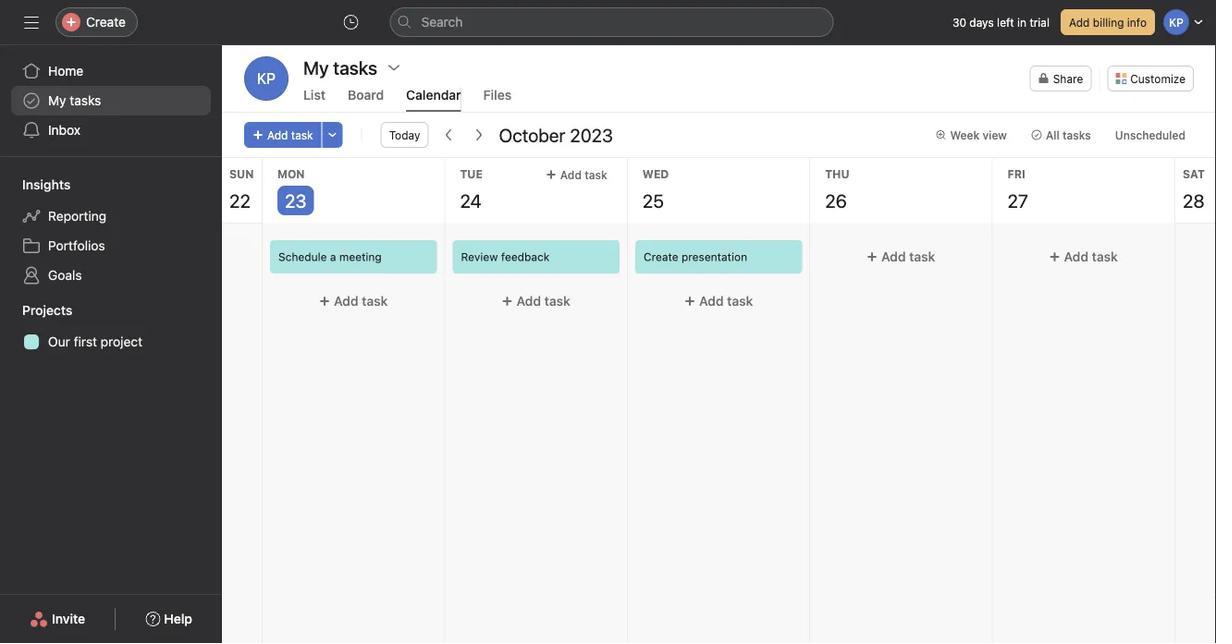 Task type: vqa. For each thing, say whether or not it's contained in the screenshot.
wed
yes



Task type: describe. For each thing, give the bounding box(es) containing it.
help
[[164, 612, 192, 627]]

my
[[48, 93, 66, 108]]

files
[[484, 87, 512, 103]]

all tasks
[[1046, 129, 1092, 142]]

inbox
[[48, 123, 81, 138]]

search button
[[390, 7, 834, 37]]

board
[[348, 87, 384, 103]]

view
[[983, 129, 1007, 142]]

info
[[1128, 16, 1147, 29]]

all tasks button
[[1023, 122, 1100, 148]]

fri 27
[[1008, 167, 1029, 211]]

28
[[1183, 190, 1205, 211]]

sat 28
[[1183, 167, 1205, 211]]

add task button down 27
[[1001, 241, 1168, 274]]

add task button up mon
[[244, 122, 322, 148]]

mon
[[278, 167, 305, 180]]

fri
[[1008, 167, 1026, 180]]

2023
[[570, 124, 613, 146]]

history image
[[344, 15, 358, 30]]

tasks for all tasks
[[1063, 129, 1092, 142]]

add task button down presentation
[[635, 285, 802, 318]]

tue 24
[[460, 167, 483, 211]]

add task button down meeting
[[270, 285, 437, 318]]

our first project
[[48, 334, 143, 350]]

share
[[1053, 72, 1084, 85]]

kp
[[257, 70, 276, 87]]

projects element
[[0, 294, 222, 361]]

presentation
[[682, 251, 747, 264]]

my tasks
[[48, 93, 101, 108]]

feedback
[[501, 251, 550, 264]]

22
[[229, 190, 251, 211]]

invite button
[[18, 603, 97, 636]]

wed 25
[[643, 167, 669, 211]]

our
[[48, 334, 70, 350]]

create button
[[56, 7, 138, 37]]

create presentation
[[644, 251, 747, 264]]

calendar link
[[406, 87, 461, 112]]

create for create presentation
[[644, 251, 678, 264]]

meeting
[[339, 251, 382, 264]]

create for create
[[86, 14, 126, 30]]

my tasks link
[[11, 86, 211, 116]]

insights
[[22, 177, 71, 192]]

tue
[[460, 167, 483, 180]]

october 2023
[[499, 124, 613, 146]]

a
[[330, 251, 336, 264]]

27
[[1008, 190, 1029, 211]]

search list box
[[390, 7, 834, 37]]

first
[[74, 334, 97, 350]]

list
[[303, 87, 326, 103]]

unscheduled button
[[1107, 122, 1194, 148]]

left
[[997, 16, 1015, 29]]

add task button down 2023
[[541, 166, 612, 184]]

add task button down feedback
[[453, 285, 620, 318]]

30
[[953, 16, 967, 29]]

projects button
[[0, 302, 73, 320]]

unscheduled
[[1116, 129, 1186, 142]]

wed
[[643, 167, 669, 180]]

sun
[[229, 167, 254, 180]]

search
[[421, 14, 463, 30]]

26
[[825, 190, 847, 211]]

today button
[[381, 122, 429, 148]]



Task type: locate. For each thing, give the bounding box(es) containing it.
tasks right my
[[70, 93, 101, 108]]

1 vertical spatial tasks
[[1063, 129, 1092, 142]]

create left presentation
[[644, 251, 678, 264]]

more actions image
[[327, 130, 338, 141]]

project
[[101, 334, 143, 350]]

mon 23
[[278, 167, 307, 211]]

25
[[643, 190, 664, 211]]

goals link
[[11, 261, 211, 290]]

calendar
[[406, 87, 461, 103]]

tasks
[[70, 93, 101, 108], [1063, 129, 1092, 142]]

board link
[[348, 87, 384, 112]]

tasks right all
[[1063, 129, 1092, 142]]

0 vertical spatial create
[[86, 14, 126, 30]]

hide sidebar image
[[24, 15, 39, 30]]

review feedback
[[461, 251, 550, 264]]

24
[[460, 190, 482, 211]]

show options image
[[387, 60, 402, 75]]

today
[[389, 129, 420, 142]]

reporting link
[[11, 202, 211, 231]]

goals
[[48, 268, 82, 283]]

reporting
[[48, 209, 106, 224]]

add task
[[267, 129, 313, 142], [561, 168, 608, 181], [882, 249, 936, 265], [1065, 249, 1118, 265], [334, 294, 388, 309], [517, 294, 571, 309], [699, 294, 753, 309]]

help button
[[133, 603, 204, 636]]

customize
[[1131, 72, 1186, 85]]

0 vertical spatial tasks
[[70, 93, 101, 108]]

kp button
[[244, 56, 289, 101]]

projects
[[22, 303, 73, 318]]

days
[[970, 16, 994, 29]]

list link
[[303, 87, 326, 112]]

home
[[48, 63, 83, 79]]

review
[[461, 251, 498, 264]]

tasks for my tasks
[[70, 93, 101, 108]]

schedule a meeting
[[278, 251, 382, 264]]

october
[[499, 124, 566, 146]]

portfolios link
[[11, 231, 211, 261]]

0 horizontal spatial create
[[86, 14, 126, 30]]

23
[[285, 190, 307, 211]]

tasks inside all tasks dropdown button
[[1063, 129, 1092, 142]]

trial
[[1030, 16, 1050, 29]]

add
[[1069, 16, 1090, 29], [267, 129, 288, 142], [561, 168, 582, 181], [882, 249, 906, 265], [1065, 249, 1089, 265], [334, 294, 359, 309], [517, 294, 541, 309], [699, 294, 724, 309]]

create up home link
[[86, 14, 126, 30]]

thu 26
[[825, 167, 850, 211]]

home link
[[11, 56, 211, 86]]

thu
[[825, 167, 850, 180]]

my tasks
[[303, 56, 378, 78]]

create
[[86, 14, 126, 30], [644, 251, 678, 264]]

billing
[[1093, 16, 1125, 29]]

1 vertical spatial create
[[644, 251, 678, 264]]

our first project link
[[11, 327, 211, 357]]

add billing info button
[[1061, 9, 1156, 35]]

add inside button
[[1069, 16, 1090, 29]]

share button
[[1030, 66, 1092, 92]]

next week image
[[471, 128, 486, 142]]

portfolios
[[48, 238, 105, 253]]

30 days left in trial
[[953, 16, 1050, 29]]

previous week image
[[442, 128, 456, 142]]

inbox link
[[11, 116, 211, 145]]

0 horizontal spatial tasks
[[70, 93, 101, 108]]

insights button
[[0, 176, 71, 194]]

files link
[[484, 87, 512, 112]]

week view button
[[927, 122, 1016, 148]]

1 horizontal spatial create
[[644, 251, 678, 264]]

1 horizontal spatial tasks
[[1063, 129, 1092, 142]]

add billing info
[[1069, 16, 1147, 29]]

tasks inside my tasks link
[[70, 93, 101, 108]]

add task button down 26
[[818, 241, 985, 274]]

customize button
[[1108, 66, 1194, 92]]

in
[[1018, 16, 1027, 29]]

invite
[[52, 612, 85, 627]]

sun 22
[[229, 167, 254, 211]]

insights element
[[0, 168, 222, 294]]

schedule
[[278, 251, 327, 264]]

task
[[291, 129, 313, 142], [585, 168, 608, 181], [910, 249, 936, 265], [1092, 249, 1118, 265], [362, 294, 388, 309], [545, 294, 571, 309], [727, 294, 753, 309]]

all
[[1046, 129, 1060, 142]]

week view
[[950, 129, 1007, 142]]

add task button
[[244, 122, 322, 148], [541, 166, 612, 184], [818, 241, 985, 274], [1001, 241, 1168, 274], [270, 285, 437, 318], [453, 285, 620, 318], [635, 285, 802, 318]]

week
[[950, 129, 980, 142]]

global element
[[0, 45, 222, 156]]

create inside popup button
[[86, 14, 126, 30]]

sat
[[1183, 167, 1205, 180]]



